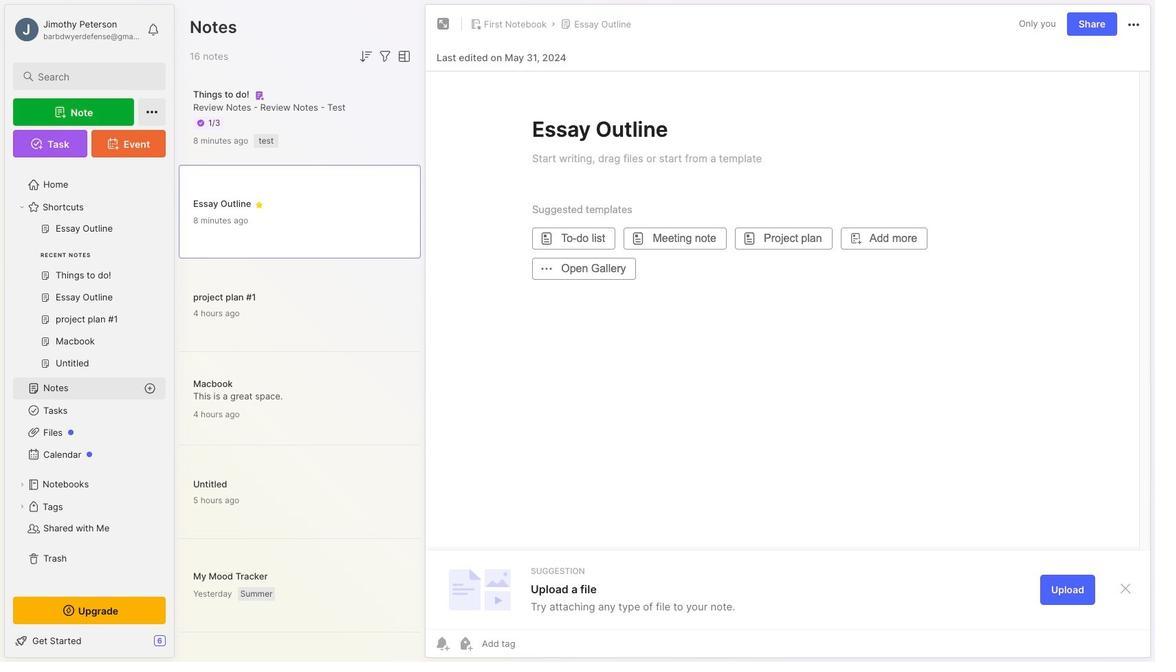 Task type: vqa. For each thing, say whether or not it's contained in the screenshot.
Only
no



Task type: describe. For each thing, give the bounding box(es) containing it.
expand notebooks image
[[18, 481, 26, 489]]

Help and Learning task checklist field
[[5, 630, 174, 652]]

Add filters field
[[377, 48, 394, 65]]

note window element
[[425, 4, 1152, 662]]

More actions field
[[1126, 15, 1143, 33]]

expand note image
[[435, 16, 452, 32]]

Account field
[[13, 16, 140, 43]]

add tag image
[[458, 636, 474, 652]]

Search text field
[[38, 70, 153, 83]]

tree inside main element
[[5, 166, 174, 585]]

more actions image
[[1126, 16, 1143, 33]]

none search field inside main element
[[38, 68, 153, 85]]

add filters image
[[377, 48, 394, 65]]



Task type: locate. For each thing, give the bounding box(es) containing it.
Note Editor text field
[[426, 71, 1151, 551]]

Sort options field
[[358, 48, 374, 65]]

group inside main element
[[13, 218, 166, 383]]

main element
[[0, 0, 179, 663]]

View options field
[[394, 48, 413, 65]]

group
[[13, 218, 166, 383]]

expand tags image
[[18, 503, 26, 511]]

tree
[[5, 166, 174, 585]]

Add tag field
[[481, 638, 585, 650]]

add a reminder image
[[434, 636, 451, 652]]

None search field
[[38, 68, 153, 85]]



